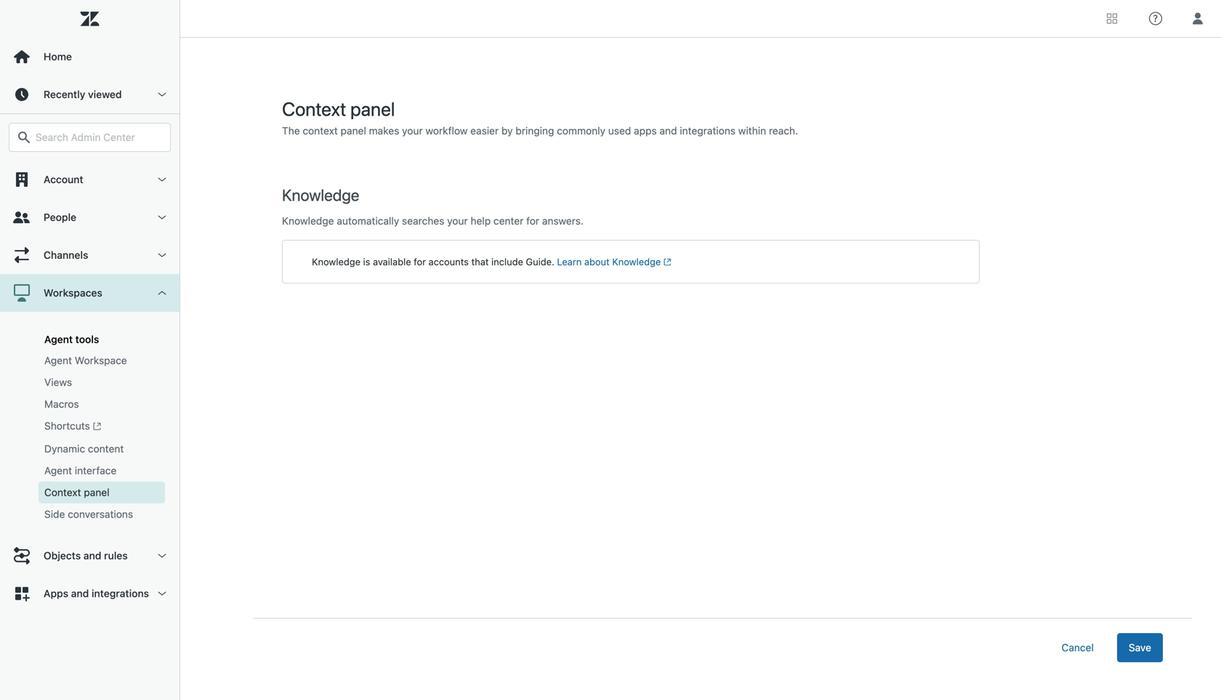 Task type: describe. For each thing, give the bounding box(es) containing it.
people button
[[0, 199, 180, 236]]

apps
[[44, 587, 68, 599]]

context
[[44, 486, 81, 498]]

help image
[[1150, 12, 1163, 25]]

apps and integrations button
[[0, 575, 180, 613]]

objects and rules button
[[0, 537, 180, 575]]

side
[[44, 508, 65, 520]]

macros link
[[39, 393, 165, 415]]

account button
[[0, 161, 180, 199]]

agent workspace
[[44, 355, 127, 367]]

agent workspace element
[[44, 353, 127, 368]]

macros
[[44, 398, 79, 410]]

macros element
[[44, 397, 79, 412]]

shortcuts
[[44, 420, 90, 432]]

views element
[[44, 375, 72, 390]]

shortcuts element
[[44, 419, 102, 434]]

tree item inside primary element
[[0, 274, 180, 537]]

agent workspace link
[[39, 350, 165, 372]]

shortcuts link
[[39, 415, 165, 438]]

views
[[44, 376, 72, 388]]

panel
[[84, 486, 109, 498]]

apps and integrations
[[44, 587, 149, 599]]

recently viewed button
[[0, 76, 180, 113]]

tools
[[75, 333, 99, 345]]

objects and rules
[[44, 550, 128, 562]]

side conversations link
[[39, 503, 165, 525]]

agent interface element
[[44, 463, 117, 478]]

none search field inside primary element
[[1, 123, 178, 152]]

dynamic content link
[[39, 438, 165, 460]]

objects
[[44, 550, 81, 562]]

workspaces button
[[0, 274, 180, 312]]

agent for agent tools
[[44, 333, 73, 345]]

channels
[[44, 249, 88, 261]]

tree inside primary element
[[0, 161, 180, 613]]

dynamic
[[44, 443, 85, 455]]



Task type: locate. For each thing, give the bounding box(es) containing it.
agent left tools at the top left of the page
[[44, 333, 73, 345]]

content
[[88, 443, 124, 455]]

workspaces
[[44, 287, 102, 299]]

agent
[[44, 333, 73, 345], [44, 355, 72, 367], [44, 465, 72, 477]]

tree item
[[0, 274, 180, 537]]

dynamic content
[[44, 443, 124, 455]]

1 vertical spatial and
[[71, 587, 89, 599]]

2 agent from the top
[[44, 355, 72, 367]]

tree item containing workspaces
[[0, 274, 180, 537]]

and for apps
[[71, 587, 89, 599]]

agent tools
[[44, 333, 99, 345]]

context panel
[[44, 486, 109, 498]]

tree containing account
[[0, 161, 180, 613]]

and left rules at the left bottom
[[84, 550, 101, 562]]

home button
[[0, 38, 180, 76]]

and for objects
[[84, 550, 101, 562]]

user menu image
[[1189, 9, 1208, 28]]

1 vertical spatial agent
[[44, 355, 72, 367]]

home
[[44, 51, 72, 63]]

agent interface link
[[39, 460, 165, 482]]

dynamic content element
[[44, 442, 124, 456]]

conversations
[[68, 508, 133, 520]]

zendesk products image
[[1108, 13, 1118, 24]]

0 vertical spatial agent
[[44, 333, 73, 345]]

workspaces group
[[0, 312, 180, 537]]

context panel element
[[44, 485, 109, 500]]

3 agent from the top
[[44, 465, 72, 477]]

account
[[44, 173, 83, 185]]

2 vertical spatial agent
[[44, 465, 72, 477]]

context panel link
[[39, 482, 165, 503]]

None search field
[[1, 123, 178, 152]]

people
[[44, 211, 76, 223]]

agent up the views
[[44, 355, 72, 367]]

agent for agent workspace
[[44, 355, 72, 367]]

rules
[[104, 550, 128, 562]]

agent for agent interface
[[44, 465, 72, 477]]

workspace
[[75, 355, 127, 367]]

viewed
[[88, 88, 122, 100]]

side conversations
[[44, 508, 133, 520]]

channels button
[[0, 236, 180, 274]]

integrations
[[92, 587, 149, 599]]

tree
[[0, 161, 180, 613]]

views link
[[39, 372, 165, 393]]

agent inside "element"
[[44, 465, 72, 477]]

agent up context
[[44, 465, 72, 477]]

and right apps
[[71, 587, 89, 599]]

side conversations element
[[44, 507, 133, 522]]

recently viewed
[[44, 88, 122, 100]]

Search Admin Center field
[[36, 131, 161, 144]]

agent tools element
[[44, 333, 99, 345]]

agent interface
[[44, 465, 117, 477]]

and
[[84, 550, 101, 562], [71, 587, 89, 599]]

0 vertical spatial and
[[84, 550, 101, 562]]

1 agent from the top
[[44, 333, 73, 345]]

and inside objects and rules "dropdown button"
[[84, 550, 101, 562]]

recently
[[44, 88, 85, 100]]

primary element
[[0, 0, 180, 700]]

and inside apps and integrations 'dropdown button'
[[71, 587, 89, 599]]

interface
[[75, 465, 117, 477]]



Task type: vqa. For each thing, say whether or not it's contained in the screenshot.
tools at the top left
yes



